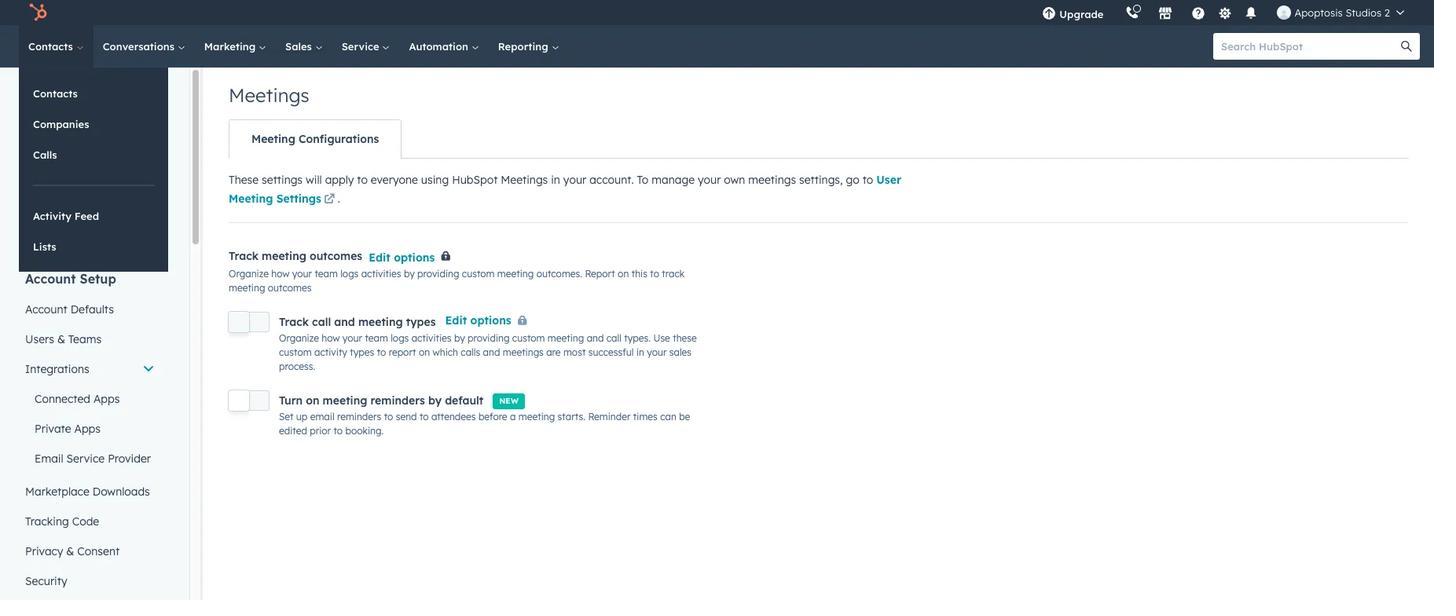 Task type: vqa. For each thing, say whether or not it's contained in the screenshot.
by to the middle
yes



Task type: describe. For each thing, give the bounding box(es) containing it.
settings,
[[799, 173, 843, 187]]

starts.
[[558, 411, 586, 423]]

send
[[396, 411, 417, 423]]

to inside organize how your team logs activities by providing custom meeting outcomes. report on this to track meeting outcomes
[[650, 268, 659, 280]]

help button
[[1186, 0, 1212, 25]]

reporting link
[[489, 25, 569, 68]]

reminders for by
[[371, 394, 425, 408]]

your preferences element
[[16, 160, 164, 244]]

hubspot image
[[28, 3, 47, 22]]

general link
[[16, 185, 164, 215]]

custom for and
[[512, 333, 545, 345]]

how for meeting
[[271, 268, 290, 280]]

privacy & consent link
[[16, 537, 164, 567]]

edit inside track meeting outcomes edit options
[[369, 250, 391, 265]]

general
[[25, 193, 65, 207]]

a
[[510, 411, 516, 423]]

team for outcomes
[[315, 268, 338, 280]]

back link
[[25, 85, 69, 104]]

marketplace downloads
[[25, 485, 150, 499]]

security link
[[16, 567, 164, 597]]

attendees
[[431, 411, 476, 423]]

own
[[724, 173, 745, 187]]

most
[[564, 347, 586, 359]]

companies
[[33, 118, 89, 130]]

lists link
[[19, 232, 168, 262]]

outcomes inside organize how your team logs activities by providing custom meeting outcomes. report on this to track meeting outcomes
[[268, 282, 312, 294]]

your inside organize how your team logs activities by providing custom meeting outcomes. report on this to track meeting outcomes
[[292, 268, 312, 280]]

1 horizontal spatial edit
[[445, 314, 467, 328]]

users & teams
[[25, 332, 101, 347]]

tracking code
[[25, 515, 99, 529]]

private apps
[[35, 422, 101, 436]]

reporting
[[498, 40, 551, 53]]

notifications link
[[16, 215, 164, 244]]

marketing
[[204, 40, 259, 53]]

email
[[35, 452, 63, 466]]

privacy
[[25, 545, 63, 559]]

1 horizontal spatial types
[[406, 315, 436, 329]]

manage
[[652, 173, 695, 187]]

settings link
[[1216, 4, 1235, 21]]

calls
[[33, 149, 57, 161]]

search button
[[1394, 33, 1420, 60]]

everyone
[[371, 173, 418, 187]]

reminders for to
[[337, 411, 381, 423]]

notifications image
[[1245, 7, 1259, 21]]

your down use
[[647, 347, 667, 359]]

tara schultz image
[[1278, 6, 1292, 20]]

2 contacts link from the top
[[19, 79, 168, 108]]

2 vertical spatial on
[[306, 394, 320, 408]]

downloads
[[93, 485, 150, 499]]

tracking
[[25, 515, 69, 529]]

0 horizontal spatial in
[[551, 173, 560, 187]]

notifications
[[25, 222, 92, 237]]

account.
[[590, 173, 634, 187]]

0 vertical spatial service
[[342, 40, 382, 53]]

marketplaces button
[[1150, 0, 1183, 25]]

.
[[338, 192, 340, 206]]

user meeting settings
[[229, 173, 902, 206]]

settings inside user meeting settings
[[276, 192, 321, 206]]

0 vertical spatial meetings
[[229, 83, 310, 107]]

preferences
[[58, 161, 132, 177]]

turn on meeting reminders by default
[[279, 394, 484, 408]]

1 contacts link from the top
[[19, 25, 93, 68]]

& for users
[[57, 332, 65, 347]]

back
[[42, 86, 69, 100]]

marketplaces image
[[1159, 7, 1173, 21]]

contacts inside the contacts menu
[[33, 87, 78, 100]]

service link
[[332, 25, 400, 68]]

meeting inside user meeting settings
[[229, 192, 273, 206]]

apps for private apps
[[74, 422, 101, 436]]

these
[[229, 173, 259, 187]]

upgrade
[[1060, 8, 1104, 20]]

to down turn on meeting reminders by default
[[384, 411, 393, 423]]

which
[[433, 347, 458, 359]]

upgrade image
[[1043, 7, 1057, 21]]

2 horizontal spatial and
[[587, 333, 604, 345]]

settings
[[262, 173, 303, 187]]

call inside organize how your team logs activities by providing custom meeting and call types. use these custom activity types to report on which calls and meetings are most successful in your sales process.
[[607, 333, 622, 345]]

in inside organize how your team logs activities by providing custom meeting and call types. use these custom activity types to report on which calls and meetings are most successful in your sales process.
[[637, 347, 644, 359]]

calling icon button
[[1120, 2, 1146, 23]]

notifications button
[[1238, 0, 1265, 25]]

providing for and
[[468, 333, 510, 345]]

1 horizontal spatial by
[[428, 394, 442, 408]]

outcomes.
[[537, 268, 582, 280]]

automation link
[[400, 25, 489, 68]]

these settings will apply to everyone using hubspot meetings in your account. to manage your own meetings settings, go to
[[229, 173, 877, 187]]

to right "send"
[[420, 411, 429, 423]]

custom for outcomes.
[[462, 268, 495, 280]]

set
[[279, 411, 294, 423]]

activity feed
[[33, 210, 99, 222]]

team for types
[[365, 333, 388, 345]]

successful
[[588, 347, 634, 359]]

0 horizontal spatial settings
[[25, 105, 89, 124]]

logs for outcomes
[[341, 268, 359, 280]]

& for privacy
[[66, 545, 74, 559]]

connected apps link
[[16, 384, 164, 414]]

Search HubSpot search field
[[1214, 33, 1406, 60]]

go
[[846, 173, 860, 187]]

activities for types
[[412, 333, 452, 345]]

new
[[499, 396, 519, 406]]

configurations
[[299, 132, 379, 146]]

your
[[25, 161, 54, 177]]

consent
[[77, 545, 120, 559]]

marketplace downloads link
[[16, 477, 164, 507]]

privacy & consent
[[25, 545, 120, 559]]

companies link
[[19, 109, 168, 139]]

feed
[[74, 210, 99, 222]]

studios
[[1346, 6, 1382, 19]]

users
[[25, 332, 54, 347]]

options inside "button"
[[470, 314, 511, 328]]

0 vertical spatial contacts
[[28, 40, 76, 53]]

email service provider
[[35, 452, 151, 466]]

times
[[633, 411, 658, 423]]

to right prior
[[334, 425, 343, 437]]

your left the own
[[698, 173, 721, 187]]

1 horizontal spatial meetings
[[501, 173, 548, 187]]

hubspot
[[452, 173, 498, 187]]

integrations
[[25, 362, 89, 377]]

using
[[421, 173, 449, 187]]

email
[[310, 411, 335, 423]]

users & teams link
[[16, 325, 164, 354]]



Task type: locate. For each thing, give the bounding box(es) containing it.
1 vertical spatial reminders
[[337, 411, 381, 423]]

1 horizontal spatial how
[[322, 333, 340, 345]]

organize
[[229, 268, 269, 280], [279, 333, 319, 345]]

1 horizontal spatial providing
[[468, 333, 510, 345]]

hubspot link
[[19, 3, 59, 22]]

search image
[[1401, 41, 1412, 52]]

reminders
[[371, 394, 425, 408], [337, 411, 381, 423]]

activities inside organize how your team logs activities by providing custom meeting outcomes. report on this to track meeting outcomes
[[361, 268, 401, 280]]

1 vertical spatial organize
[[279, 333, 319, 345]]

settings down will
[[276, 192, 321, 206]]

0 vertical spatial apps
[[93, 392, 120, 406]]

account up users
[[25, 303, 67, 317]]

by up calls
[[454, 333, 465, 345]]

team inside organize how your team logs activities by providing custom meeting outcomes. report on this to track meeting outcomes
[[315, 268, 338, 280]]

by for outcomes
[[404, 268, 415, 280]]

0 horizontal spatial by
[[404, 268, 415, 280]]

by up 'attendees'
[[428, 394, 442, 408]]

custom
[[462, 268, 495, 280], [512, 333, 545, 345], [279, 347, 312, 359]]

providing inside organize how your team logs activities by providing custom meeting and call types. use these custom activity types to report on which calls and meetings are most successful in your sales process.
[[468, 333, 510, 345]]

edit up which
[[445, 314, 467, 328]]

calls
[[461, 347, 480, 359]]

account defaults link
[[16, 295, 164, 325]]

1 vertical spatial account
[[25, 303, 67, 317]]

edit up "track call and meeting types" on the bottom left of page
[[369, 250, 391, 265]]

contacts link down "hubspot" link in the top left of the page
[[19, 25, 93, 68]]

0 horizontal spatial organize
[[229, 268, 269, 280]]

to inside organize how your team logs activities by providing custom meeting and call types. use these custom activity types to report on which calls and meetings are most successful in your sales process.
[[377, 347, 386, 359]]

0 vertical spatial activities
[[361, 268, 401, 280]]

can
[[660, 411, 677, 423]]

edit options
[[445, 314, 511, 328]]

1 horizontal spatial edit options button
[[445, 312, 534, 332]]

track for track meeting outcomes edit options
[[229, 249, 259, 264]]

1 horizontal spatial activities
[[412, 333, 452, 345]]

on left which
[[419, 347, 430, 359]]

2 vertical spatial custom
[[279, 347, 312, 359]]

0 vertical spatial providing
[[417, 268, 459, 280]]

apps for connected apps
[[93, 392, 120, 406]]

0 vertical spatial track
[[229, 249, 259, 264]]

account
[[25, 271, 76, 287], [25, 303, 67, 317]]

0 horizontal spatial options
[[394, 250, 435, 265]]

how for activity
[[322, 333, 340, 345]]

activity
[[314, 347, 347, 359]]

& right 'privacy'
[[66, 545, 74, 559]]

edit options button up organize how your team logs activities by providing custom meeting and call types. use these custom activity types to report on which calls and meetings are most successful in your sales process.
[[445, 312, 534, 332]]

1 vertical spatial contacts
[[33, 87, 78, 100]]

prior
[[310, 425, 331, 437]]

0 vertical spatial and
[[334, 315, 355, 329]]

1 vertical spatial providing
[[468, 333, 510, 345]]

team inside organize how your team logs activities by providing custom meeting and call types. use these custom activity types to report on which calls and meetings are most successful in your sales process.
[[365, 333, 388, 345]]

1 vertical spatial meetings
[[501, 173, 548, 187]]

reminder
[[588, 411, 631, 423]]

1 horizontal spatial meetings
[[749, 173, 796, 187]]

1 account from the top
[[25, 271, 76, 287]]

1 horizontal spatial organize
[[279, 333, 319, 345]]

track meeting outcomes edit options
[[229, 249, 435, 265]]

process.
[[279, 361, 315, 373]]

by
[[404, 268, 415, 280], [454, 333, 465, 345], [428, 394, 442, 408]]

how up activity
[[322, 333, 340, 345]]

call up activity
[[312, 315, 331, 329]]

in
[[551, 173, 560, 187], [637, 347, 644, 359]]

1 horizontal spatial settings
[[276, 192, 321, 206]]

1 vertical spatial contacts link
[[19, 79, 168, 108]]

track for track call and meeting types
[[279, 315, 309, 329]]

options up organize how your team logs activities by providing custom meeting outcomes. report on this to track meeting outcomes
[[394, 250, 435, 265]]

track
[[662, 268, 685, 280]]

teams
[[68, 332, 101, 347]]

0 vertical spatial types
[[406, 315, 436, 329]]

meeting
[[262, 249, 306, 264], [497, 268, 534, 280], [229, 282, 265, 294], [358, 315, 403, 329], [548, 333, 584, 345], [323, 394, 367, 408], [519, 411, 555, 423]]

1 vertical spatial activities
[[412, 333, 452, 345]]

meetings
[[229, 83, 310, 107], [501, 173, 548, 187]]

1 horizontal spatial logs
[[391, 333, 409, 345]]

and up successful
[[587, 333, 604, 345]]

apoptosis studios 2 button
[[1268, 0, 1414, 25]]

security
[[25, 575, 67, 589]]

organize how your team logs activities by providing custom meeting and call types. use these custom activity types to report on which calls and meetings are most successful in your sales process.
[[279, 333, 697, 373]]

edit options button for track meeting outcomes
[[369, 248, 435, 267]]

types down "track call and meeting types" on the bottom left of page
[[350, 347, 374, 359]]

report
[[585, 268, 615, 280]]

0 vertical spatial reminders
[[371, 394, 425, 408]]

how inside organize how your team logs activities by providing custom meeting outcomes. report on this to track meeting outcomes
[[271, 268, 290, 280]]

options up organize how your team logs activities by providing custom meeting and call types. use these custom activity types to report on which calls and meetings are most successful in your sales process.
[[470, 314, 511, 328]]

2
[[1385, 6, 1390, 19]]

meetings right the own
[[749, 173, 796, 187]]

2 horizontal spatial by
[[454, 333, 465, 345]]

menu item
[[1115, 0, 1118, 25]]

to
[[637, 173, 649, 187]]

1 horizontal spatial in
[[637, 347, 644, 359]]

meeting down these on the left top of the page
[[229, 192, 273, 206]]

logs down track meeting outcomes edit options
[[341, 268, 359, 280]]

providing inside organize how your team logs activities by providing custom meeting outcomes. report on this to track meeting outcomes
[[417, 268, 459, 280]]

account setup
[[25, 271, 116, 287]]

use
[[654, 333, 670, 345]]

these
[[673, 333, 697, 345]]

0 horizontal spatial logs
[[341, 268, 359, 280]]

apps up email service provider 'link'
[[74, 422, 101, 436]]

0 vertical spatial by
[[404, 268, 415, 280]]

on up email
[[306, 394, 320, 408]]

1 horizontal spatial track
[[279, 315, 309, 329]]

help image
[[1192, 7, 1206, 21]]

to left report
[[377, 347, 386, 359]]

1 vertical spatial and
[[587, 333, 604, 345]]

in left account.
[[551, 173, 560, 187]]

1 horizontal spatial team
[[365, 333, 388, 345]]

meeting up settings
[[252, 132, 295, 146]]

how down track meeting outcomes edit options
[[271, 268, 290, 280]]

account for account defaults
[[25, 303, 67, 317]]

meetings inside organize how your team logs activities by providing custom meeting and call types. use these custom activity types to report on which calls and meetings are most successful in your sales process.
[[503, 347, 544, 359]]

1 vertical spatial apps
[[74, 422, 101, 436]]

be
[[679, 411, 690, 423]]

on inside organize how your team logs activities by providing custom meeting and call types. use these custom activity types to report on which calls and meetings are most successful in your sales process.
[[419, 347, 430, 359]]

options inside track meeting outcomes edit options
[[394, 250, 435, 265]]

meeting inside track meeting outcomes edit options
[[262, 249, 306, 264]]

team
[[315, 268, 338, 280], [365, 333, 388, 345]]

team down track meeting outcomes edit options
[[315, 268, 338, 280]]

account down lists
[[25, 271, 76, 287]]

by for types
[[454, 333, 465, 345]]

edit
[[369, 250, 391, 265], [445, 314, 467, 328]]

1 vertical spatial edit
[[445, 314, 467, 328]]

to right go
[[863, 173, 874, 187]]

activity feed link
[[19, 201, 168, 231]]

0 horizontal spatial on
[[306, 394, 320, 408]]

by inside organize how your team logs activities by providing custom meeting outcomes. report on this to track meeting outcomes
[[404, 268, 415, 280]]

2 horizontal spatial custom
[[512, 333, 545, 345]]

service down "private apps" link
[[66, 452, 105, 466]]

types.
[[624, 333, 651, 345]]

2 link opens in a new window image from the top
[[324, 194, 335, 206]]

contacts up companies
[[33, 87, 78, 100]]

marketing link
[[195, 25, 276, 68]]

set up email reminders to send to attendees before a meeting starts. reminder times can be edited prior to booking.
[[279, 411, 690, 437]]

1 link opens in a new window image from the top
[[324, 191, 335, 210]]

0 vertical spatial edit options button
[[369, 248, 435, 267]]

account defaults
[[25, 303, 114, 317]]

meetings right hubspot
[[501, 173, 548, 187]]

activities
[[361, 268, 401, 280], [412, 333, 452, 345]]

meeting inside organize how your team logs activities by providing custom meeting and call types. use these custom activity types to report on which calls and meetings are most successful in your sales process.
[[548, 333, 584, 345]]

0 vertical spatial call
[[312, 315, 331, 329]]

service inside 'link'
[[66, 452, 105, 466]]

track inside track meeting outcomes edit options
[[229, 249, 259, 264]]

1 vertical spatial &
[[66, 545, 74, 559]]

logs up report
[[391, 333, 409, 345]]

will
[[306, 173, 322, 187]]

sales link
[[276, 25, 332, 68]]

apps down integrations 'button'
[[93, 392, 120, 406]]

1 horizontal spatial service
[[342, 40, 382, 53]]

providing down edit options
[[468, 333, 510, 345]]

on inside organize how your team logs activities by providing custom meeting outcomes. report on this to track meeting outcomes
[[618, 268, 629, 280]]

0 vertical spatial how
[[271, 268, 290, 280]]

organize inside organize how your team logs activities by providing custom meeting outcomes. report on this to track meeting outcomes
[[229, 268, 269, 280]]

and up activity
[[334, 315, 355, 329]]

on left this
[[618, 268, 629, 280]]

in down types.
[[637, 347, 644, 359]]

apoptosis studios 2
[[1295, 6, 1390, 19]]

types inside organize how your team logs activities by providing custom meeting and call types. use these custom activity types to report on which calls and meetings are most successful in your sales process.
[[350, 347, 374, 359]]

activity
[[33, 210, 71, 222]]

types up report
[[406, 315, 436, 329]]

1 vertical spatial service
[[66, 452, 105, 466]]

outcomes inside track meeting outcomes edit options
[[310, 249, 362, 264]]

0 vertical spatial meetings
[[749, 173, 796, 187]]

0 vertical spatial in
[[551, 173, 560, 187]]

0 vertical spatial outcomes
[[310, 249, 362, 264]]

0 vertical spatial custom
[[462, 268, 495, 280]]

activities inside organize how your team logs activities by providing custom meeting and call types. use these custom activity types to report on which calls and meetings are most successful in your sales process.
[[412, 333, 452, 345]]

1 vertical spatial by
[[454, 333, 465, 345]]

private
[[35, 422, 71, 436]]

0 horizontal spatial team
[[315, 268, 338, 280]]

0 vertical spatial team
[[315, 268, 338, 280]]

by inside organize how your team logs activities by providing custom meeting and call types. use these custom activity types to report on which calls and meetings are most successful in your sales process.
[[454, 333, 465, 345]]

menu
[[1032, 0, 1416, 25]]

0 vertical spatial meeting
[[252, 132, 295, 146]]

contacts link up companies link
[[19, 79, 168, 108]]

team down "track call and meeting types" on the bottom left of page
[[365, 333, 388, 345]]

logs inside organize how your team logs activities by providing custom meeting outcomes. report on this to track meeting outcomes
[[341, 268, 359, 280]]

user
[[877, 173, 902, 187]]

& right users
[[57, 332, 65, 347]]

to right this
[[650, 268, 659, 280]]

report
[[389, 347, 416, 359]]

0 vertical spatial settings
[[25, 105, 89, 124]]

0 vertical spatial options
[[394, 250, 435, 265]]

custom inside organize how your team logs activities by providing custom meeting outcomes. report on this to track meeting outcomes
[[462, 268, 495, 280]]

meetings left are
[[503, 347, 544, 359]]

providing for outcomes.
[[417, 268, 459, 280]]

booking.
[[345, 425, 384, 437]]

1 vertical spatial edit options button
[[445, 312, 534, 332]]

how inside organize how your team logs activities by providing custom meeting and call types. use these custom activity types to report on which calls and meetings are most successful in your sales process.
[[322, 333, 340, 345]]

organize inside organize how your team logs activities by providing custom meeting and call types. use these custom activity types to report on which calls and meetings are most successful in your sales process.
[[279, 333, 319, 345]]

track up 'process.'
[[279, 315, 309, 329]]

1 horizontal spatial on
[[419, 347, 430, 359]]

providing up edit options
[[417, 268, 459, 280]]

contacts
[[28, 40, 76, 53], [33, 87, 78, 100]]

and right calls
[[483, 347, 500, 359]]

2 vertical spatial by
[[428, 394, 442, 408]]

reminders up "send"
[[371, 394, 425, 408]]

code
[[72, 515, 99, 529]]

provider
[[108, 452, 151, 466]]

0 vertical spatial organize
[[229, 268, 269, 280]]

automation
[[409, 40, 471, 53]]

to right apply
[[357, 173, 368, 187]]

1 vertical spatial meeting
[[229, 192, 273, 206]]

email service provider link
[[16, 444, 164, 474]]

account setup element
[[16, 270, 164, 597]]

1 vertical spatial track
[[279, 315, 309, 329]]

0 horizontal spatial service
[[66, 452, 105, 466]]

apoptosis
[[1295, 6, 1343, 19]]

defaults
[[70, 303, 114, 317]]

activities for outcomes
[[361, 268, 401, 280]]

0 horizontal spatial how
[[271, 268, 290, 280]]

logs for types
[[391, 333, 409, 345]]

0 vertical spatial &
[[57, 332, 65, 347]]

1 horizontal spatial &
[[66, 545, 74, 559]]

0 vertical spatial edit
[[369, 250, 391, 265]]

edit options button up organize how your team logs activities by providing custom meeting outcomes. report on this to track meeting outcomes
[[369, 248, 435, 267]]

your down track meeting outcomes edit options
[[292, 268, 312, 280]]

activities up which
[[412, 333, 452, 345]]

your left account.
[[563, 173, 587, 187]]

track down these on the left top of the page
[[229, 249, 259, 264]]

up
[[296, 411, 308, 423]]

link opens in a new window image
[[324, 191, 335, 210], [324, 194, 335, 206]]

1 vertical spatial team
[[365, 333, 388, 345]]

contacts link
[[19, 25, 93, 68], [19, 79, 168, 108]]

activities down track meeting outcomes edit options
[[361, 268, 401, 280]]

organize for meeting
[[229, 268, 269, 280]]

0 vertical spatial on
[[618, 268, 629, 280]]

0 horizontal spatial &
[[57, 332, 65, 347]]

2 account from the top
[[25, 303, 67, 317]]

1 horizontal spatial call
[[607, 333, 622, 345]]

0 horizontal spatial and
[[334, 315, 355, 329]]

1 horizontal spatial and
[[483, 347, 500, 359]]

providing
[[417, 268, 459, 280], [468, 333, 510, 345]]

settings image
[[1218, 7, 1232, 21]]

0 horizontal spatial meetings
[[229, 83, 310, 107]]

reminders inside set up email reminders to send to attendees before a meeting starts. reminder times can be edited prior to booking.
[[337, 411, 381, 423]]

conversations link
[[93, 25, 195, 68]]

connected apps
[[35, 392, 120, 406]]

1 vertical spatial how
[[322, 333, 340, 345]]

account for account setup
[[25, 271, 76, 287]]

contacts menu
[[19, 68, 168, 272]]

0 horizontal spatial edit options button
[[369, 248, 435, 267]]

meeting configurations
[[252, 132, 379, 146]]

apps inside 'link'
[[93, 392, 120, 406]]

1 vertical spatial outcomes
[[268, 282, 312, 294]]

outcomes down .
[[310, 249, 362, 264]]

1 horizontal spatial options
[[470, 314, 511, 328]]

service
[[342, 40, 382, 53], [66, 452, 105, 466]]

private apps link
[[16, 414, 164, 444]]

how
[[271, 268, 290, 280], [322, 333, 340, 345]]

your down "track call and meeting types" on the bottom left of page
[[343, 333, 362, 345]]

edit options button for track call and meeting types
[[445, 312, 534, 332]]

0 horizontal spatial track
[[229, 249, 259, 264]]

setup
[[80, 271, 116, 287]]

your preferences
[[25, 161, 132, 177]]

call up successful
[[607, 333, 622, 345]]

1 horizontal spatial custom
[[462, 268, 495, 280]]

tracking code link
[[16, 507, 164, 537]]

reminders up booking.
[[337, 411, 381, 423]]

types
[[406, 315, 436, 329], [350, 347, 374, 359]]

0 vertical spatial account
[[25, 271, 76, 287]]

edited
[[279, 425, 307, 437]]

track
[[229, 249, 259, 264], [279, 315, 309, 329]]

service right 'sales' link on the top left
[[342, 40, 382, 53]]

0 horizontal spatial providing
[[417, 268, 459, 280]]

logs inside organize how your team logs activities by providing custom meeting and call types. use these custom activity types to report on which calls and meetings are most successful in your sales process.
[[391, 333, 409, 345]]

logs
[[341, 268, 359, 280], [391, 333, 409, 345]]

1 vertical spatial custom
[[512, 333, 545, 345]]

and
[[334, 315, 355, 329], [587, 333, 604, 345], [483, 347, 500, 359]]

1 vertical spatial types
[[350, 347, 374, 359]]

meetings down sales
[[229, 83, 310, 107]]

0 horizontal spatial edit
[[369, 250, 391, 265]]

2 vertical spatial and
[[483, 347, 500, 359]]

meeting inside set up email reminders to send to attendees before a meeting starts. reminder times can be edited prior to booking.
[[519, 411, 555, 423]]

outcomes
[[310, 249, 362, 264], [268, 282, 312, 294]]

0 vertical spatial logs
[[341, 268, 359, 280]]

are
[[546, 347, 561, 359]]

outcomes down track meeting outcomes edit options
[[268, 282, 312, 294]]

1 vertical spatial logs
[[391, 333, 409, 345]]

menu containing apoptosis studios 2
[[1032, 0, 1416, 25]]

0 horizontal spatial types
[[350, 347, 374, 359]]

your
[[563, 173, 587, 187], [698, 173, 721, 187], [292, 268, 312, 280], [343, 333, 362, 345], [647, 347, 667, 359]]

settings down back
[[25, 105, 89, 124]]

organize for activity
[[279, 333, 319, 345]]

calls link
[[19, 140, 168, 170]]

0 horizontal spatial meetings
[[503, 347, 544, 359]]

0 horizontal spatial custom
[[279, 347, 312, 359]]

lists
[[33, 241, 56, 253]]

1 vertical spatial meetings
[[503, 347, 544, 359]]

by up "track call and meeting types" on the bottom left of page
[[404, 268, 415, 280]]

calling icon image
[[1126, 6, 1140, 20]]

contacts down "hubspot" link in the top left of the page
[[28, 40, 76, 53]]



